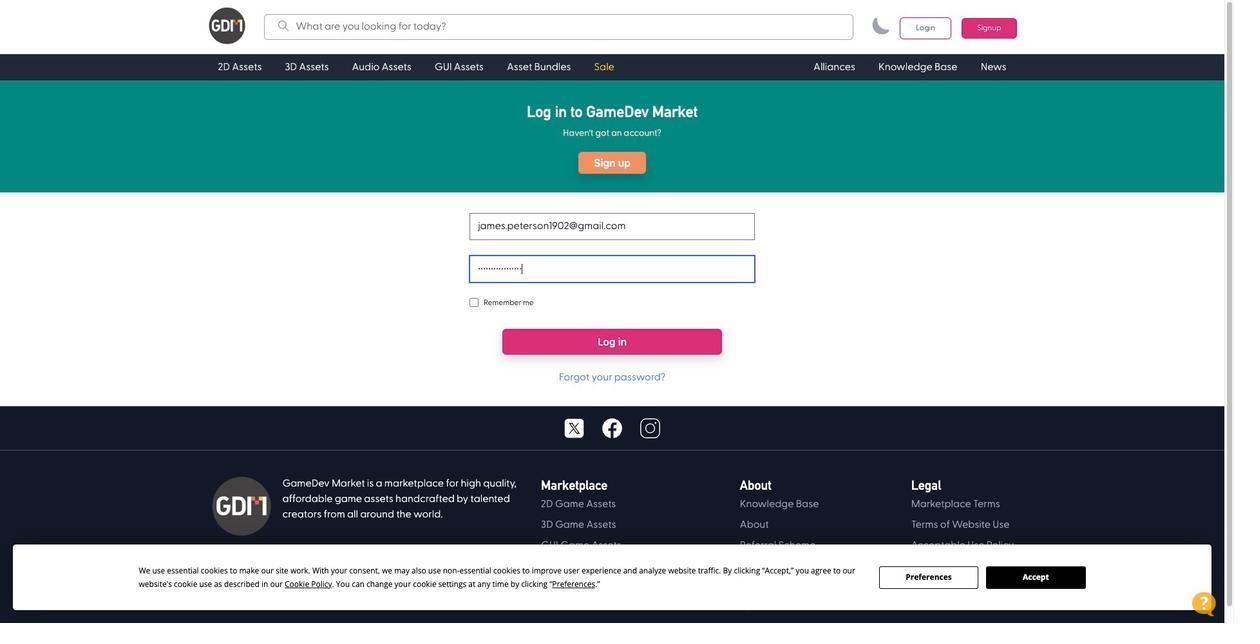 Task type: describe. For each thing, give the bounding box(es) containing it.
What are you looking for today? search field
[[264, 14, 854, 40]]

0 vertical spatial gamedev market logo image
[[208, 5, 246, 46]]

open contact widget image
[[1192, 592, 1217, 617]]

Email or username text field
[[470, 213, 755, 240]]



Task type: locate. For each thing, give the bounding box(es) containing it.
navigation
[[208, 60, 625, 75]]

1 vertical spatial gamedev market logo image
[[210, 477, 272, 537]]

gamedev market logo image
[[208, 5, 246, 46], [210, 477, 272, 537]]

None submit
[[502, 329, 723, 355]]

None checkbox
[[470, 298, 479, 307]]

Password password field
[[470, 256, 755, 283]]



Task type: vqa. For each thing, say whether or not it's contained in the screenshot.
gamedev market logo to the bottom
yes



